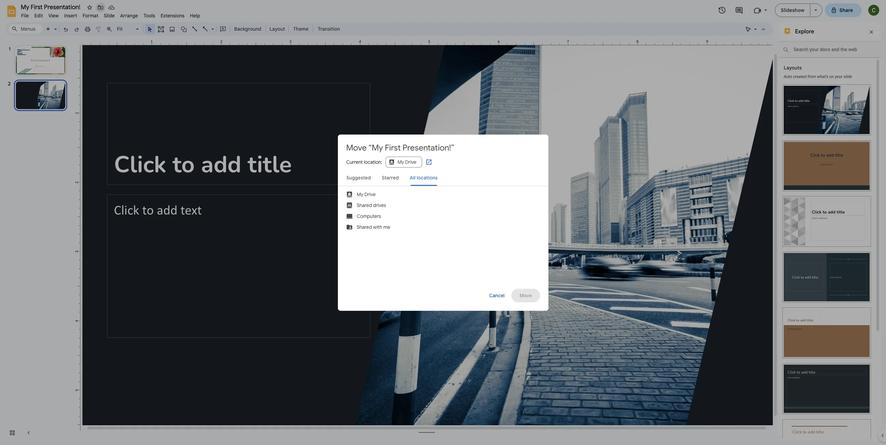 Task type: vqa. For each thing, say whether or not it's contained in the screenshot.
Format inside the menu item
no



Task type: locate. For each thing, give the bounding box(es) containing it.
auto
[[784, 74, 793, 79]]

from
[[808, 74, 817, 79]]

menu bar
[[18, 9, 203, 20]]

mode and view toolbar
[[743, 22, 769, 36]]

menu bar inside 'menu bar' banner
[[18, 9, 203, 20]]

transition button
[[315, 24, 343, 34]]

Star checkbox
[[85, 3, 95, 12]]

layouts element
[[779, 58, 876, 446]]

theme button
[[290, 24, 312, 34]]

navigation
[[0, 39, 75, 446]]

share. private to only me. image
[[831, 7, 837, 13]]

layouts
[[784, 65, 802, 71]]

created
[[794, 74, 807, 79]]

navigation inside the explore application
[[0, 39, 75, 446]]



Task type: describe. For each thing, give the bounding box(es) containing it.
explore application
[[0, 0, 887, 446]]

explore section
[[779, 22, 881, 446]]

slide
[[844, 74, 853, 79]]

what's
[[818, 74, 829, 79]]

menu bar banner
[[0, 0, 887, 446]]

Rename text field
[[18, 3, 84, 11]]

background
[[234, 26, 261, 32]]

explore
[[796, 28, 815, 35]]

layouts heading
[[784, 65, 802, 71]]

on
[[830, 74, 834, 79]]

main toolbar
[[42, 24, 344, 34]]

Search your docs and the web text field
[[779, 42, 881, 58]]

layouts grid
[[779, 79, 876, 446]]

transition
[[318, 26, 340, 32]]

theme
[[293, 26, 309, 32]]

your
[[835, 74, 843, 79]]

layouts auto created from what's on your slide
[[784, 65, 853, 79]]

background button
[[231, 24, 265, 34]]

Menus field
[[9, 24, 43, 34]]



